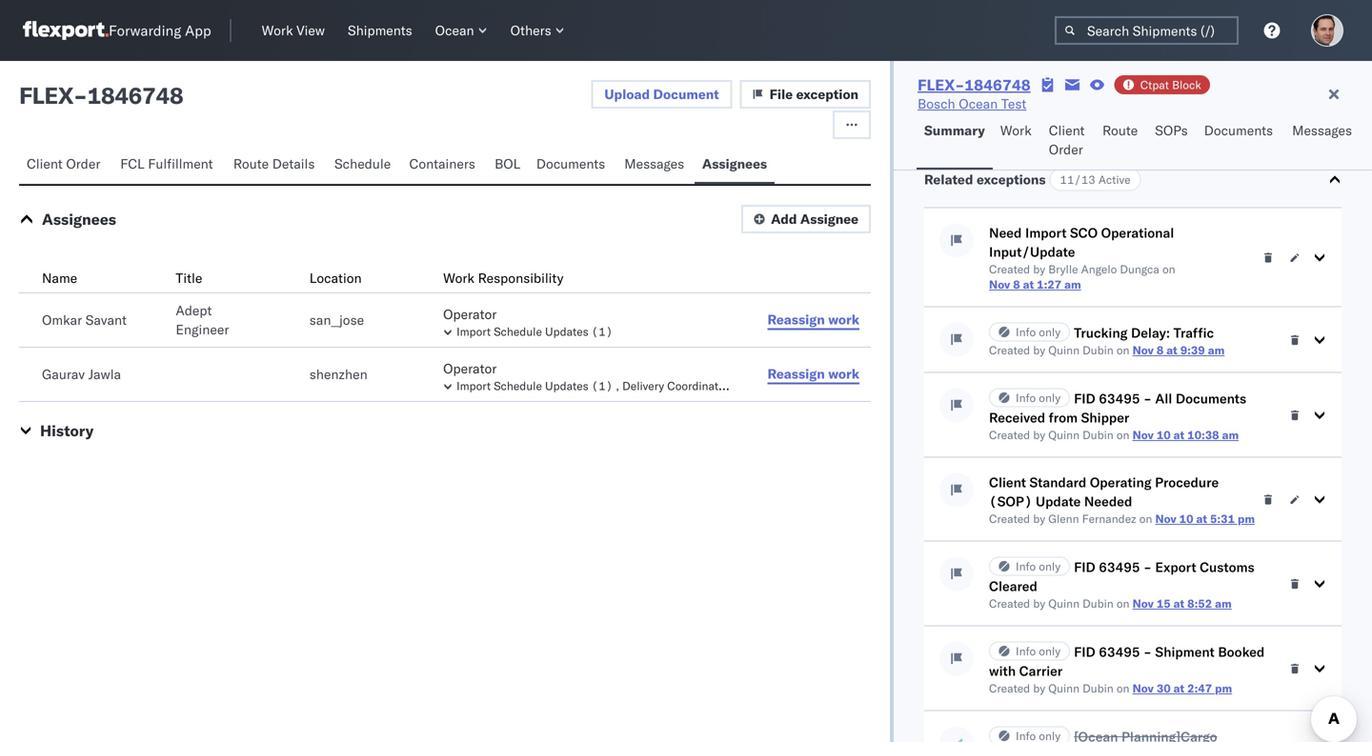 Task type: locate. For each thing, give the bounding box(es) containing it.
at for fid 63495 - export customs cleared
[[1174, 597, 1185, 611]]

1 vertical spatial client
[[27, 155, 63, 172]]

4 info only from the top
[[1016, 644, 1061, 658]]

1 horizontal spatial assignees button
[[695, 147, 775, 184]]

quinn for fid 63495 - all documents received from shipper
[[1048, 428, 1080, 442]]

by down carrier
[[1033, 681, 1045, 696]]

nov 10 at 5:31 pm button
[[1155, 512, 1255, 526]]

client order button up 11/13
[[1041, 113, 1095, 170]]

2 quinn from the top
[[1048, 428, 1080, 442]]

1 horizontal spatial 10
[[1179, 512, 1194, 526]]

updates left ,
[[545, 379, 589, 393]]

file exception
[[770, 86, 859, 102]]

only down the 1:27
[[1039, 325, 1061, 339]]

1 vertical spatial operator
[[443, 360, 497, 377]]

by
[[1033, 262, 1045, 276], [1033, 343, 1045, 357], [1033, 428, 1045, 442], [1033, 512, 1045, 526], [1033, 597, 1045, 611], [1033, 681, 1045, 696]]

documents right bol button
[[536, 155, 605, 172]]

by down cleared
[[1033, 597, 1045, 611]]

created for fid 63495 - export customs cleared
[[989, 597, 1030, 611]]

1 created from the top
[[989, 262, 1030, 276]]

63495 inside fid 63495 - shipment booked with carrier
[[1099, 644, 1140, 660]]

nov down fid 63495 - all documents received from shipper
[[1133, 428, 1154, 442]]

forwarding app
[[109, 21, 211, 40]]

route details
[[233, 155, 315, 172]]

created down cleared
[[989, 597, 1030, 611]]

0 horizontal spatial 1846748
[[87, 81, 183, 110]]

0 horizontal spatial work
[[262, 22, 293, 39]]

1846748
[[965, 75, 1031, 94], [87, 81, 183, 110]]

8 down delay:
[[1157, 343, 1164, 357]]

2 vertical spatial work
[[443, 270, 475, 286]]

1 only from the top
[[1039, 325, 1061, 339]]

1 vertical spatial assignees button
[[42, 210, 116, 229]]

nov for trucking delay: traffic
[[1133, 343, 1154, 357]]

client up 11/13
[[1049, 122, 1085, 139]]

client order left fcl
[[27, 155, 100, 172]]

client order button left fcl
[[19, 147, 113, 184]]

nov inside need import sco operational input/update created by brylle angelo dungca on nov 8 at 1:27 am
[[989, 277, 1010, 292]]

info for trucking delay: traffic
[[1016, 325, 1036, 339]]

0 vertical spatial work
[[828, 311, 860, 328]]

route inside route button
[[1103, 122, 1138, 139]]

- inside fid 63495 - shipment booked with carrier
[[1144, 644, 1152, 660]]

import inside import schedule updates                (1)            , delivery coordination                (1) button
[[457, 379, 491, 393]]

0 horizontal spatial 8
[[1013, 277, 1020, 292]]

am right 9:39 on the right of page
[[1208, 343, 1225, 357]]

by for fid 63495 - shipment booked with carrier
[[1033, 681, 1045, 696]]

1 info only from the top
[[1016, 325, 1061, 339]]

reassign work button
[[756, 306, 871, 334], [756, 360, 871, 389]]

only up carrier
[[1039, 644, 1061, 658]]

upload
[[605, 86, 650, 102]]

am down brylle
[[1065, 277, 1081, 292]]

0 vertical spatial import
[[1025, 224, 1067, 241]]

1 vertical spatial assignees
[[42, 210, 116, 229]]

documents
[[1204, 122, 1273, 139], [536, 155, 605, 172], [1176, 390, 1246, 407]]

1 info from the top
[[1016, 325, 1036, 339]]

am for fid 63495 - export customs cleared
[[1215, 597, 1232, 611]]

0 vertical spatial ocean
[[435, 22, 474, 39]]

at left 9:39 on the right of page
[[1167, 343, 1178, 357]]

assignees up name
[[42, 210, 116, 229]]

6 created from the top
[[989, 681, 1030, 696]]

2 vertical spatial client
[[989, 474, 1026, 491]]

created for fid 63495 - all documents received from shipper
[[989, 428, 1030, 442]]

2 vertical spatial schedule
[[494, 379, 542, 393]]

2 dubin from the top
[[1083, 428, 1114, 442]]

1 quinn from the top
[[1048, 343, 1080, 357]]

client order
[[1049, 122, 1085, 158], [27, 155, 100, 172]]

info up received
[[1016, 391, 1036, 405]]

on down trucking delay: traffic
[[1117, 343, 1130, 357]]

1 horizontal spatial client
[[989, 474, 1026, 491]]

,
[[616, 379, 619, 393]]

schedule
[[335, 155, 391, 172], [494, 324, 542, 339], [494, 379, 542, 393]]

63495
[[1099, 390, 1140, 407], [1099, 559, 1140, 576], [1099, 644, 1140, 660]]

route for route details
[[233, 155, 269, 172]]

1 vertical spatial reassign work
[[768, 365, 860, 382]]

updates inside button
[[545, 324, 589, 339]]

10 down all
[[1157, 428, 1171, 442]]

0 vertical spatial fid
[[1074, 390, 1096, 407]]

on for fid 63495 - export customs cleared
[[1117, 597, 1130, 611]]

by up "nov 8 at 1:27 am" button
[[1033, 262, 1045, 276]]

omkar savant
[[42, 312, 127, 328]]

0 horizontal spatial ocean
[[435, 22, 474, 39]]

(1) up import schedule updates                (1)            , delivery coordination                (1) button
[[592, 324, 613, 339]]

- inside fid 63495 - all documents received from shipper
[[1144, 390, 1152, 407]]

2 info only from the top
[[1016, 391, 1061, 405]]

2 reassign work button from the top
[[756, 360, 871, 389]]

order
[[1049, 141, 1083, 158], [66, 155, 100, 172]]

- for fid 63495 - all documents received from shipper
[[1144, 390, 1152, 407]]

0 vertical spatial updates
[[545, 324, 589, 339]]

schedule down import schedule updates                (1)
[[494, 379, 542, 393]]

3 info from the top
[[1016, 559, 1036, 574]]

at left 5:31
[[1196, 512, 1207, 526]]

4 created from the top
[[989, 512, 1030, 526]]

operating
[[1090, 474, 1152, 491]]

schedule right details
[[335, 155, 391, 172]]

route up active
[[1103, 122, 1138, 139]]

dubin
[[1083, 343, 1114, 357], [1083, 428, 1114, 442], [1083, 597, 1114, 611], [1083, 681, 1114, 696]]

upload document button
[[591, 80, 732, 109]]

client order up 11/13
[[1049, 122, 1085, 158]]

dubin down trucking
[[1083, 343, 1114, 357]]

work down test
[[1000, 122, 1032, 139]]

am for trucking delay: traffic
[[1208, 343, 1225, 357]]

sops button
[[1148, 113, 1197, 170]]

customs
[[1200, 559, 1255, 576]]

route
[[1103, 122, 1138, 139], [233, 155, 269, 172]]

0 horizontal spatial client order
[[27, 155, 100, 172]]

updates
[[545, 324, 589, 339], [545, 379, 589, 393]]

- inside fid 63495 - export customs cleared
[[1144, 559, 1152, 576]]

import down import schedule updates                (1)
[[457, 379, 491, 393]]

on right fernandez
[[1139, 512, 1152, 526]]

2 reassign work from the top
[[768, 365, 860, 382]]

ocean button
[[428, 18, 495, 43]]

1 fid from the top
[[1074, 390, 1096, 407]]

documents for the left documents 'button'
[[536, 155, 605, 172]]

fid inside fid 63495 - all documents received from shipper
[[1074, 390, 1096, 407]]

assignees button up name
[[42, 210, 116, 229]]

fid for cleared
[[1074, 559, 1096, 576]]

63495 up "created by quinn dubin on nov 30 at 2:47 pm"
[[1099, 644, 1140, 660]]

0 horizontal spatial client order button
[[19, 147, 113, 184]]

63495 up created by quinn dubin on nov 15 at 8:52 am
[[1099, 559, 1140, 576]]

63495 inside fid 63495 - all documents received from shipper
[[1099, 390, 1140, 407]]

10 left 5:31
[[1179, 512, 1194, 526]]

2 updates from the top
[[545, 379, 589, 393]]

0 vertical spatial route
[[1103, 122, 1138, 139]]

nov 8 at 9:39 am button
[[1133, 343, 1225, 357]]

5 created from the top
[[989, 597, 1030, 611]]

by left glenn
[[1033, 512, 1045, 526]]

schedule down responsibility
[[494, 324, 542, 339]]

0 vertical spatial pm
[[1238, 512, 1255, 526]]

1 vertical spatial route
[[233, 155, 269, 172]]

1 vertical spatial documents
[[536, 155, 605, 172]]

work
[[262, 22, 293, 39], [1000, 122, 1032, 139], [443, 270, 475, 286]]

info only down "nov 8 at 1:27 am" button
[[1016, 325, 1061, 339]]

3 created from the top
[[989, 428, 1030, 442]]

by for fid 63495 - export customs cleared
[[1033, 597, 1045, 611]]

63495 inside fid 63495 - export customs cleared
[[1099, 559, 1140, 576]]

8
[[1013, 277, 1020, 292], [1157, 343, 1164, 357]]

(1)
[[592, 324, 613, 339], [592, 379, 613, 393], [738, 379, 759, 393]]

0 vertical spatial documents
[[1204, 122, 1273, 139]]

quinn for fid 63495 - export customs cleared
[[1048, 597, 1080, 611]]

assignees down document
[[702, 155, 767, 172]]

0 vertical spatial operator
[[443, 306, 497, 323]]

order up 11/13
[[1049, 141, 1083, 158]]

0 horizontal spatial order
[[66, 155, 100, 172]]

documents button right the sops
[[1197, 113, 1285, 170]]

0 horizontal spatial messages
[[624, 155, 684, 172]]

1 vertical spatial reassign work button
[[756, 360, 871, 389]]

on down fid 63495 - export customs cleared
[[1117, 597, 1130, 611]]

info down "nov 8 at 1:27 am" button
[[1016, 325, 1036, 339]]

created down (sop)
[[989, 512, 1030, 526]]

4 only from the top
[[1039, 644, 1061, 658]]

1 horizontal spatial assignees
[[702, 155, 767, 172]]

Search Shipments (/) text field
[[1055, 16, 1239, 45]]

fid up shipper
[[1074, 390, 1096, 407]]

quinn for trucking delay: traffic
[[1048, 343, 1080, 357]]

at for fid 63495 - shipment booked with carrier
[[1174, 681, 1185, 696]]

created down received
[[989, 428, 1030, 442]]

nov left 15
[[1133, 597, 1154, 611]]

on down shipper
[[1117, 428, 1130, 442]]

nov down "procedure"
[[1155, 512, 1177, 526]]

dubin down shipper
[[1083, 428, 1114, 442]]

schedule for import schedule updates                (1)            , delivery coordination                (1)
[[494, 379, 542, 393]]

created up received
[[989, 343, 1030, 357]]

documents button right bol
[[529, 147, 617, 184]]

ocean inside button
[[435, 22, 474, 39]]

1 horizontal spatial work
[[443, 270, 475, 286]]

assignees button up add
[[695, 147, 775, 184]]

0 horizontal spatial pm
[[1215, 681, 1232, 696]]

3 by from the top
[[1033, 428, 1045, 442]]

4 info from the top
[[1016, 644, 1036, 658]]

info only
[[1016, 325, 1061, 339], [1016, 391, 1061, 405], [1016, 559, 1061, 574], [1016, 644, 1061, 658]]

63495 up shipper
[[1099, 390, 1140, 407]]

0 vertical spatial assignees
[[702, 155, 767, 172]]

adept
[[176, 302, 212, 319]]

updates for import schedule updates                (1)            , delivery coordination                (1)
[[545, 379, 589, 393]]

pm inside client standard operating procedure (sop) update needed created by glenn fernandez on nov 10 at 5:31 pm
[[1238, 512, 1255, 526]]

glenn
[[1048, 512, 1079, 526]]

on for trucking delay: traffic
[[1117, 343, 1130, 357]]

order left fcl
[[66, 155, 100, 172]]

schedule inside button
[[494, 324, 542, 339]]

10
[[1157, 428, 1171, 442], [1179, 512, 1194, 526]]

1 vertical spatial 63495
[[1099, 559, 1140, 576]]

quinn down fid 63495 - export customs cleared
[[1048, 597, 1080, 611]]

2 created from the top
[[989, 343, 1030, 357]]

export
[[1155, 559, 1196, 576]]

2 only from the top
[[1039, 391, 1061, 405]]

summary
[[924, 122, 985, 139]]

dubin down fid 63495 - shipment booked with carrier
[[1083, 681, 1114, 696]]

1 vertical spatial ocean
[[959, 95, 998, 112]]

ocean right shipments
[[435, 22, 474, 39]]

updates for import schedule updates                (1)
[[545, 324, 589, 339]]

import for import schedule updates                (1)            , delivery coordination                (1)
[[457, 379, 491, 393]]

0 vertical spatial 10
[[1157, 428, 1171, 442]]

1 vertical spatial reassign
[[768, 365, 825, 382]]

pm right 2:47
[[1215, 681, 1232, 696]]

ctpat block
[[1140, 78, 1201, 92]]

updates up import schedule updates                (1)            , delivery coordination                (1) button
[[545, 324, 589, 339]]

1 reassign work button from the top
[[756, 306, 871, 334]]

3 info only from the top
[[1016, 559, 1061, 574]]

nov 10 at 10:38 am button
[[1133, 428, 1239, 442]]

at right 15
[[1174, 597, 1185, 611]]

only for trucking delay: traffic
[[1039, 325, 1061, 339]]

2 by from the top
[[1033, 343, 1045, 357]]

- left shipment
[[1144, 644, 1152, 660]]

work left responsibility
[[443, 270, 475, 286]]

63495 for export
[[1099, 559, 1140, 576]]

info only up cleared
[[1016, 559, 1061, 574]]

operator down import schedule updates                (1)
[[443, 360, 497, 377]]

10:38
[[1187, 428, 1219, 442]]

1 horizontal spatial 8
[[1157, 343, 1164, 357]]

0 vertical spatial work
[[262, 22, 293, 39]]

only up from
[[1039, 391, 1061, 405]]

0 vertical spatial reassign work button
[[756, 306, 871, 334]]

info only for fid 63495 - all documents received from shipper
[[1016, 391, 1061, 405]]

fid inside fid 63495 - shipment booked with carrier
[[1074, 644, 1096, 660]]

3 dubin from the top
[[1083, 597, 1114, 611]]

by for fid 63495 - all documents received from shipper
[[1033, 428, 1045, 442]]

nov left 30
[[1133, 681, 1154, 696]]

import inside need import sco operational input/update created by brylle angelo dungca on nov 8 at 1:27 am
[[1025, 224, 1067, 241]]

1846748 up test
[[965, 75, 1031, 94]]

at left 10:38
[[1174, 428, 1185, 442]]

ocean down flex-1846748
[[959, 95, 998, 112]]

nov inside client standard operating procedure (sop) update needed created by glenn fernandez on nov 10 at 5:31 pm
[[1155, 512, 1177, 526]]

import schedule updates                (1)            , delivery coordination                (1) button
[[443, 377, 759, 394]]

4 by from the top
[[1033, 512, 1045, 526]]

1 reassign from the top
[[768, 311, 825, 328]]

2 info from the top
[[1016, 391, 1036, 405]]

fid up created by quinn dubin on nov 15 at 8:52 am
[[1074, 559, 1096, 576]]

by down received
[[1033, 428, 1045, 442]]

created down the "input/update"
[[989, 262, 1030, 276]]

0 vertical spatial reassign work
[[768, 311, 860, 328]]

1 vertical spatial work
[[828, 365, 860, 382]]

pm right 5:31
[[1238, 512, 1255, 526]]

info only up carrier
[[1016, 644, 1061, 658]]

1 horizontal spatial messages button
[[1285, 113, 1362, 170]]

updates inside button
[[545, 379, 589, 393]]

procedure
[[1155, 474, 1219, 491]]

nov down trucking delay: traffic
[[1133, 343, 1154, 357]]

1 vertical spatial messages
[[624, 155, 684, 172]]

4 dubin from the top
[[1083, 681, 1114, 696]]

client order button
[[1041, 113, 1095, 170], [19, 147, 113, 184]]

info only for fid 63495 - export customs cleared
[[1016, 559, 1061, 574]]

4 quinn from the top
[[1048, 681, 1080, 696]]

responsibility
[[478, 270, 564, 286]]

import down work responsibility
[[457, 324, 491, 339]]

operator down work responsibility
[[443, 306, 497, 323]]

5 by from the top
[[1033, 597, 1045, 611]]

8 left the 1:27
[[1013, 277, 1020, 292]]

0 vertical spatial messages
[[1292, 122, 1352, 139]]

1 horizontal spatial documents button
[[1197, 113, 1285, 170]]

1 horizontal spatial route
[[1103, 122, 1138, 139]]

location
[[309, 270, 362, 286]]

1 63495 from the top
[[1099, 390, 1140, 407]]

schedule inside button
[[494, 379, 542, 393]]

quinn
[[1048, 343, 1080, 357], [1048, 428, 1080, 442], [1048, 597, 1080, 611], [1048, 681, 1080, 696]]

assignees button
[[695, 147, 775, 184], [42, 210, 116, 229]]

(1) left ,
[[592, 379, 613, 393]]

0 horizontal spatial client
[[27, 155, 63, 172]]

1 vertical spatial work
[[1000, 122, 1032, 139]]

import
[[1025, 224, 1067, 241], [457, 324, 491, 339], [457, 379, 491, 393]]

1 vertical spatial 10
[[1179, 512, 1194, 526]]

info up cleared
[[1016, 559, 1036, 574]]

import inside import schedule updates                (1) button
[[457, 324, 491, 339]]

work inside button
[[1000, 122, 1032, 139]]

2 fid from the top
[[1074, 559, 1096, 576]]

am
[[1065, 277, 1081, 292], [1208, 343, 1225, 357], [1222, 428, 1239, 442], [1215, 597, 1232, 611]]

fcl fulfillment
[[120, 155, 213, 172]]

work left view
[[262, 22, 293, 39]]

am right 8:52
[[1215, 597, 1232, 611]]

1 vertical spatial updates
[[545, 379, 589, 393]]

3 fid from the top
[[1074, 644, 1096, 660]]

0 horizontal spatial documents button
[[529, 147, 617, 184]]

messages
[[1292, 122, 1352, 139], [624, 155, 684, 172]]

(1) right the coordination
[[738, 379, 759, 393]]

only for fid 63495 - export customs cleared
[[1039, 559, 1061, 574]]

- left the export
[[1144, 559, 1152, 576]]

import up the "input/update"
[[1025, 224, 1067, 241]]

exceptions
[[977, 171, 1046, 188]]

assignees inside button
[[702, 155, 767, 172]]

flexport. image
[[23, 21, 109, 40]]

0 vertical spatial reassign
[[768, 311, 825, 328]]

gaurav jawla
[[42, 366, 121, 383]]

nov 30 at 2:47 pm button
[[1133, 681, 1232, 696]]

ocean
[[435, 22, 474, 39], [959, 95, 998, 112]]

bosch ocean test link
[[918, 94, 1027, 113]]

(1) for import schedule updates                (1)            , delivery coordination                (1)
[[592, 379, 613, 393]]

2 vertical spatial documents
[[1176, 390, 1246, 407]]

1 horizontal spatial pm
[[1238, 512, 1255, 526]]

created inside client standard operating procedure (sop) update needed created by glenn fernandez on nov 10 at 5:31 pm
[[989, 512, 1030, 526]]

2 horizontal spatial client
[[1049, 122, 1085, 139]]

3 only from the top
[[1039, 559, 1061, 574]]

2 63495 from the top
[[1099, 559, 1140, 576]]

1 by from the top
[[1033, 262, 1045, 276]]

file
[[770, 86, 793, 102]]

client down flex at the left of page
[[27, 155, 63, 172]]

created
[[989, 262, 1030, 276], [989, 343, 1030, 357], [989, 428, 1030, 442], [989, 512, 1030, 526], [989, 597, 1030, 611], [989, 681, 1030, 696]]

work view
[[262, 22, 325, 39]]

info up carrier
[[1016, 644, 1036, 658]]

name
[[42, 270, 77, 286]]

pm
[[1238, 512, 1255, 526], [1215, 681, 1232, 696]]

0 horizontal spatial route
[[233, 155, 269, 172]]

reassign for 1st reassign work button from the top
[[768, 311, 825, 328]]

info only for trucking delay: traffic
[[1016, 325, 1061, 339]]

0 vertical spatial 63495
[[1099, 390, 1140, 407]]

1 horizontal spatial messages
[[1292, 122, 1352, 139]]

history button
[[40, 421, 94, 440]]

2 vertical spatial import
[[457, 379, 491, 393]]

6 by from the top
[[1033, 681, 1045, 696]]

1 updates from the top
[[545, 324, 589, 339]]

received
[[989, 409, 1045, 426]]

3 quinn from the top
[[1048, 597, 1080, 611]]

created down with on the right bottom
[[989, 681, 1030, 696]]

(1) inside import schedule updates                (1) button
[[592, 324, 613, 339]]

from
[[1049, 409, 1078, 426]]

nov down the "input/update"
[[989, 277, 1010, 292]]

info only for fid 63495 - shipment booked with carrier
[[1016, 644, 1061, 658]]

route inside route details button
[[233, 155, 269, 172]]

bol button
[[487, 147, 529, 184]]

client up (sop)
[[989, 474, 1026, 491]]

active
[[1099, 172, 1131, 187]]

am inside need import sco operational input/update created by brylle angelo dungca on nov 8 at 1:27 am
[[1065, 277, 1081, 292]]

at right 30
[[1174, 681, 1185, 696]]

created for trucking delay: traffic
[[989, 343, 1030, 357]]

1 vertical spatial schedule
[[494, 324, 542, 339]]

1 vertical spatial fid
[[1074, 559, 1096, 576]]

2 vertical spatial fid
[[1074, 644, 1096, 660]]

1 operator from the top
[[443, 306, 497, 323]]

on right dungca
[[1163, 262, 1175, 276]]

-
[[73, 81, 87, 110], [1144, 390, 1152, 407], [1144, 559, 1152, 576], [1144, 644, 1152, 660]]

0 vertical spatial 8
[[1013, 277, 1020, 292]]

import for import schedule updates                (1)
[[457, 324, 491, 339]]

import schedule updates                (1)
[[457, 324, 613, 339]]

63495 for shipment
[[1099, 644, 1140, 660]]

coordination
[[667, 379, 735, 393]]

2 operator from the top
[[443, 360, 497, 377]]

1 vertical spatial import
[[457, 324, 491, 339]]

documents up 10:38
[[1176, 390, 1246, 407]]

reassign work
[[768, 311, 860, 328], [768, 365, 860, 382]]

nov 8 at 1:27 am button
[[989, 277, 1081, 292]]

2 vertical spatial 63495
[[1099, 644, 1140, 660]]

quinn down carrier
[[1048, 681, 1080, 696]]

2 reassign from the top
[[768, 365, 825, 382]]

0 vertical spatial schedule
[[335, 155, 391, 172]]

operator
[[443, 306, 497, 323], [443, 360, 497, 377]]

dubin down fid 63495 - export customs cleared
[[1083, 597, 1114, 611]]

by down "nov 8 at 1:27 am" button
[[1033, 343, 1045, 357]]

documents button
[[1197, 113, 1285, 170], [529, 147, 617, 184]]

2 horizontal spatial work
[[1000, 122, 1032, 139]]

nov for fid 63495 - shipment booked with carrier
[[1133, 681, 1154, 696]]

shipper
[[1081, 409, 1129, 426]]

at
[[1023, 277, 1034, 292], [1167, 343, 1178, 357], [1174, 428, 1185, 442], [1196, 512, 1207, 526], [1174, 597, 1185, 611], [1174, 681, 1185, 696]]

fid inside fid 63495 - export customs cleared
[[1074, 559, 1096, 576]]

3 63495 from the top
[[1099, 644, 1140, 660]]

- left all
[[1144, 390, 1152, 407]]

dubin for all
[[1083, 428, 1114, 442]]

created for fid 63495 - shipment booked with carrier
[[989, 681, 1030, 696]]

am right 10:38
[[1222, 428, 1239, 442]]

reassign
[[768, 311, 825, 328], [768, 365, 825, 382]]



Task type: vqa. For each thing, say whether or not it's contained in the screenshot.
Message
no



Task type: describe. For each thing, give the bounding box(es) containing it.
flex-1846748
[[918, 75, 1031, 94]]

gaurav
[[42, 366, 85, 383]]

1 horizontal spatial client order button
[[1041, 113, 1095, 170]]

add
[[771, 211, 797, 227]]

route button
[[1095, 113, 1148, 170]]

at for trucking delay: traffic
[[1167, 343, 1178, 357]]

operational
[[1101, 224, 1174, 241]]

import schedule updates                (1)            , delivery coordination                (1)
[[457, 379, 759, 393]]

all
[[1155, 390, 1172, 407]]

created by quinn dubin on nov 30 at 2:47 pm
[[989, 681, 1232, 696]]

(1) for import schedule updates                (1)
[[592, 324, 613, 339]]

1 vertical spatial pm
[[1215, 681, 1232, 696]]

flex-1846748 link
[[918, 75, 1031, 94]]

jawla
[[88, 366, 121, 383]]

dubin for shipment
[[1083, 681, 1114, 696]]

shipments
[[348, 22, 412, 39]]

30
[[1157, 681, 1171, 696]]

1 horizontal spatial 1846748
[[965, 75, 1031, 94]]

summary button
[[917, 113, 993, 170]]

dubin for export
[[1083, 597, 1114, 611]]

by inside client standard operating procedure (sop) update needed created by glenn fernandez on nov 10 at 5:31 pm
[[1033, 512, 1045, 526]]

0 vertical spatial assignees button
[[695, 147, 775, 184]]

savant
[[86, 312, 127, 328]]

others
[[510, 22, 551, 39]]

bosch ocean test
[[918, 95, 1027, 112]]

2 work from the top
[[828, 365, 860, 382]]

info for fid 63495 - shipment booked with carrier
[[1016, 644, 1036, 658]]

1 horizontal spatial client order
[[1049, 122, 1085, 158]]

documents inside fid 63495 - all documents received from shipper
[[1176, 390, 1246, 407]]

on inside need import sco operational input/update created by brylle angelo dungca on nov 8 at 1:27 am
[[1163, 262, 1175, 276]]

schedule button
[[327, 147, 402, 184]]

need import sco operational input/update created by brylle angelo dungca on nov 8 at 1:27 am
[[989, 224, 1175, 292]]

work for work responsibility
[[443, 270, 475, 286]]

shipments link
[[340, 18, 420, 43]]

created inside need import sco operational input/update created by brylle angelo dungca on nov 8 at 1:27 am
[[989, 262, 1030, 276]]

created by quinn dubin on nov 15 at 8:52 am
[[989, 597, 1232, 611]]

ctpat
[[1140, 78, 1169, 92]]

delay:
[[1131, 324, 1170, 341]]

work responsibility
[[443, 270, 564, 286]]

work for work
[[1000, 122, 1032, 139]]

quinn for fid 63495 - shipment booked with carrier
[[1048, 681, 1080, 696]]

omkar
[[42, 312, 82, 328]]

delivery
[[622, 379, 664, 393]]

traffic
[[1174, 324, 1214, 341]]

cleared
[[989, 578, 1038, 595]]

operator for import schedule updates                (1)
[[443, 306, 497, 323]]

- down flexport. image
[[73, 81, 87, 110]]

update
[[1036, 493, 1081, 510]]

client standard operating procedure (sop) update needed created by glenn fernandez on nov 10 at 5:31 pm
[[989, 474, 1255, 526]]

needed
[[1084, 493, 1132, 510]]

test
[[1001, 95, 1027, 112]]

info for fid 63495 - all documents received from shipper
[[1016, 391, 1036, 405]]

nov 15 at 8:52 am button
[[1133, 597, 1232, 611]]

others button
[[503, 18, 572, 43]]

by inside need import sco operational input/update created by brylle angelo dungca on nov 8 at 1:27 am
[[1033, 262, 1045, 276]]

fcl
[[120, 155, 145, 172]]

assignee
[[800, 211, 859, 227]]

booked
[[1218, 644, 1265, 660]]

info for fid 63495 - export customs cleared
[[1016, 559, 1036, 574]]

- for fid 63495 - shipment booked with carrier
[[1144, 644, 1152, 660]]

details
[[272, 155, 315, 172]]

need
[[989, 224, 1022, 241]]

1 vertical spatial 8
[[1157, 343, 1164, 357]]

5:31
[[1210, 512, 1235, 526]]

forwarding
[[109, 21, 181, 40]]

1 horizontal spatial order
[[1049, 141, 1083, 158]]

work button
[[993, 113, 1041, 170]]

angelo
[[1081, 262, 1117, 276]]

created by quinn dubin on nov 8 at 9:39 am
[[989, 343, 1225, 357]]

route details button
[[226, 147, 327, 184]]

add assignee
[[771, 211, 859, 227]]

reassign for 2nd reassign work button from the top of the page
[[768, 365, 825, 382]]

forwarding app link
[[23, 21, 211, 40]]

brylle
[[1048, 262, 1078, 276]]

1 dubin from the top
[[1083, 343, 1114, 357]]

work for work view
[[262, 22, 293, 39]]

adept engineer
[[176, 302, 229, 338]]

1 horizontal spatial ocean
[[959, 95, 998, 112]]

import schedule updates                (1) button
[[443, 324, 732, 339]]

0 horizontal spatial assignees button
[[42, 210, 116, 229]]

8:52
[[1187, 597, 1212, 611]]

0 horizontal spatial assignees
[[42, 210, 116, 229]]

fid 63495 - all documents received from shipper
[[989, 390, 1246, 426]]

by for trucking delay: traffic
[[1033, 343, 1045, 357]]

schedule inside "button"
[[335, 155, 391, 172]]

fid for received
[[1074, 390, 1096, 407]]

11/13 active
[[1060, 172, 1131, 187]]

10 inside client standard operating procedure (sop) update needed created by glenn fernandez on nov 10 at 5:31 pm
[[1179, 512, 1194, 526]]

related
[[924, 171, 973, 188]]

63495 for all
[[1099, 390, 1140, 407]]

11/13
[[1060, 172, 1096, 187]]

9:39
[[1180, 343, 1205, 357]]

shenzhen
[[309, 366, 368, 383]]

on inside client standard operating procedure (sop) update needed created by glenn fernandez on nov 10 at 5:31 pm
[[1139, 512, 1152, 526]]

san_jose
[[309, 312, 364, 328]]

history
[[40, 421, 94, 440]]

on for fid 63495 - shipment booked with carrier
[[1117, 681, 1130, 696]]

engineer
[[176, 321, 229, 338]]

flex-
[[918, 75, 965, 94]]

fid for with
[[1074, 644, 1096, 660]]

bosch
[[918, 95, 955, 112]]

client inside client standard operating procedure (sop) update needed created by glenn fernandez on nov 10 at 5:31 pm
[[989, 474, 1026, 491]]

block
[[1172, 78, 1201, 92]]

sco
[[1070, 224, 1098, 241]]

at for fid 63495 - all documents received from shipper
[[1174, 428, 1185, 442]]

dungca
[[1120, 262, 1160, 276]]

0 horizontal spatial messages button
[[617, 147, 695, 184]]

operator for import schedule updates                (1)            , delivery coordination                (1)
[[443, 360, 497, 377]]

created by quinn dubin on nov 10 at 10:38 am
[[989, 428, 1239, 442]]

nov for fid 63495 - export customs cleared
[[1133, 597, 1154, 611]]

only for fid 63495 - all documents received from shipper
[[1039, 391, 1061, 405]]

fernandez
[[1082, 512, 1136, 526]]

app
[[185, 21, 211, 40]]

8 inside need import sco operational input/update created by brylle angelo dungca on nov 8 at 1:27 am
[[1013, 277, 1020, 292]]

add assignee button
[[742, 205, 871, 233]]

at inside client standard operating procedure (sop) update needed created by glenn fernandez on nov 10 at 5:31 pm
[[1196, 512, 1207, 526]]

standard
[[1030, 474, 1087, 491]]

0 vertical spatial client
[[1049, 122, 1085, 139]]

fid 63495 - export customs cleared
[[989, 559, 1255, 595]]

at inside need import sco operational input/update created by brylle angelo dungca on nov 8 at 1:27 am
[[1023, 277, 1034, 292]]

nov for fid 63495 - all documents received from shipper
[[1133, 428, 1154, 442]]

2:47
[[1187, 681, 1212, 696]]

am for fid 63495 - all documents received from shipper
[[1222, 428, 1239, 442]]

0 horizontal spatial 10
[[1157, 428, 1171, 442]]

- for fid 63495 - export customs cleared
[[1144, 559, 1152, 576]]

(sop)
[[989, 493, 1032, 510]]

on for fid 63495 - all documents received from shipper
[[1117, 428, 1130, 442]]

documents for right documents 'button'
[[1204, 122, 1273, 139]]

1 work from the top
[[828, 311, 860, 328]]

15
[[1157, 597, 1171, 611]]

route for route
[[1103, 122, 1138, 139]]

sops
[[1155, 122, 1188, 139]]

trucking delay: traffic
[[1074, 324, 1214, 341]]

schedule for import schedule updates                (1)
[[494, 324, 542, 339]]

only for fid 63495 - shipment booked with carrier
[[1039, 644, 1061, 658]]

1 reassign work from the top
[[768, 311, 860, 328]]

fcl fulfillment button
[[113, 147, 226, 184]]

exception
[[796, 86, 859, 102]]

fulfillment
[[148, 155, 213, 172]]



